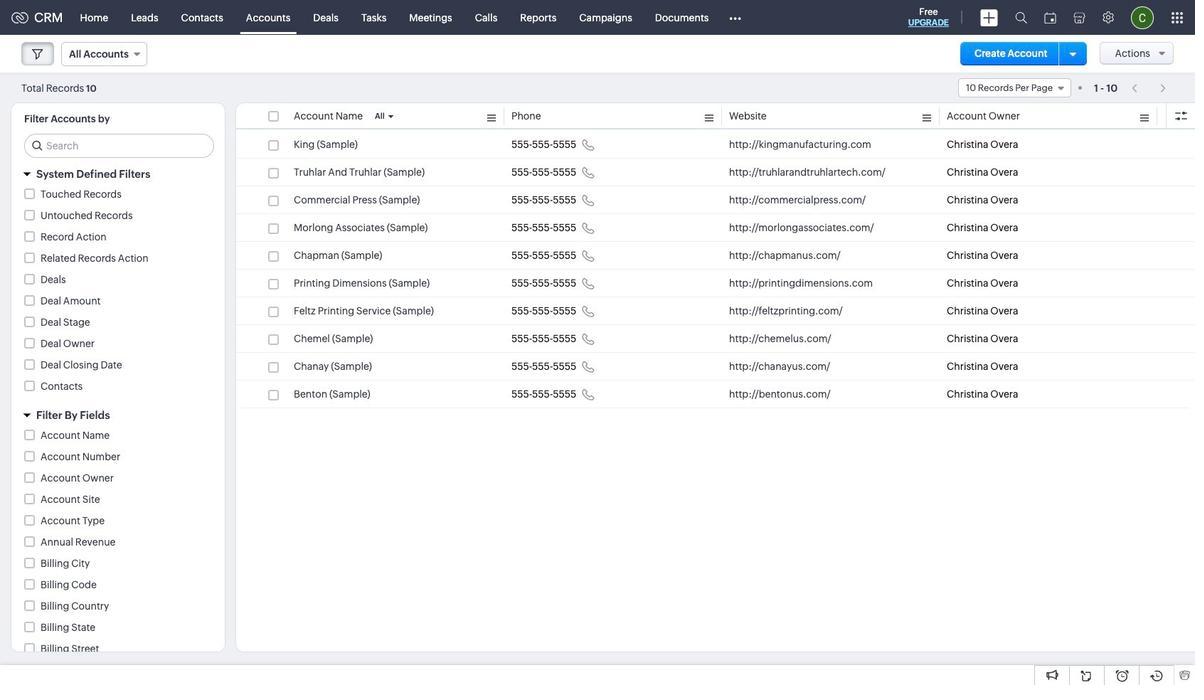 Task type: vqa. For each thing, say whether or not it's contained in the screenshot.
navigation
yes



Task type: locate. For each thing, give the bounding box(es) containing it.
create menu image
[[981, 9, 999, 26]]

navigation
[[1126, 78, 1175, 98]]

create menu element
[[972, 0, 1007, 35]]

row group
[[236, 131, 1196, 409]]

logo image
[[11, 12, 28, 23]]

None field
[[61, 42, 147, 66], [959, 78, 1072, 98], [61, 42, 147, 66], [959, 78, 1072, 98]]



Task type: describe. For each thing, give the bounding box(es) containing it.
calendar image
[[1045, 12, 1057, 23]]

profile element
[[1123, 0, 1163, 35]]

Other Modules field
[[721, 6, 751, 29]]

Search text field
[[25, 135, 214, 157]]

search element
[[1007, 0, 1036, 35]]

profile image
[[1132, 6, 1155, 29]]

search image
[[1016, 11, 1028, 23]]



